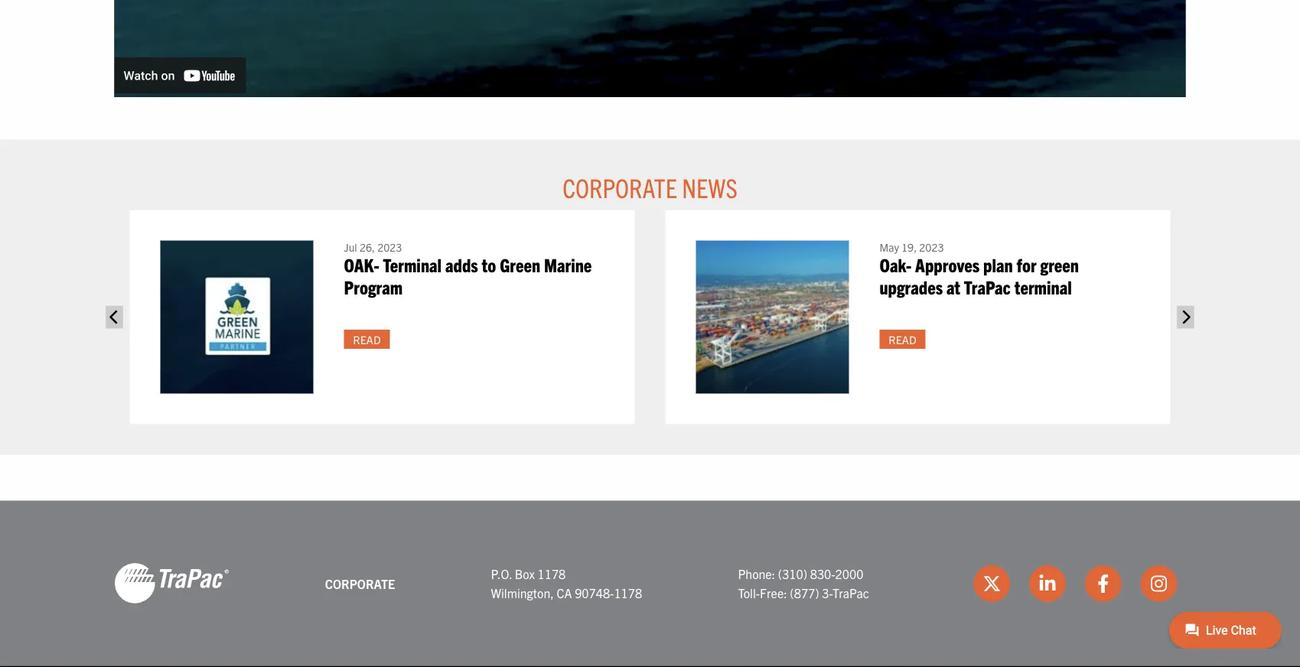 Task type: describe. For each thing, give the bounding box(es) containing it.
jul
[[344, 240, 357, 254]]

1 vertical spatial 1178
[[614, 586, 642, 601]]

to
[[482, 253, 496, 276]]

phone: (310) 830-2000 toll-free: (877) 3-trapac
[[738, 566, 869, 601]]

1 solid image from the left
[[106, 306, 123, 329]]

ca
[[557, 586, 572, 601]]

marine
[[544, 253, 592, 276]]

3-
[[822, 586, 833, 601]]

read for oak- terminal adds to green marine program
[[353, 332, 381, 346]]

phone:
[[738, 566, 775, 581]]

may
[[880, 240, 899, 254]]

90748-
[[575, 586, 614, 601]]

trapac inside "phone: (310) 830-2000 toll-free: (877) 3-trapac"
[[833, 586, 869, 601]]

19,
[[902, 240, 917, 254]]

green
[[1041, 253, 1079, 276]]

oak-
[[880, 253, 912, 276]]

(877)
[[790, 586, 819, 601]]

p.o.
[[491, 566, 512, 581]]

box
[[515, 566, 535, 581]]

p.o. box 1178 wilmington, ca 90748-1178
[[491, 566, 642, 601]]

830-
[[810, 566, 835, 581]]

wilmington,
[[491, 586, 554, 601]]

for
[[1017, 253, 1037, 276]]

upgrades
[[880, 275, 943, 298]]

read link for oak- terminal adds to green marine program
[[344, 330, 390, 349]]

terminal
[[1015, 275, 1072, 298]]

corporate news
[[563, 171, 738, 204]]



Task type: vqa. For each thing, say whether or not it's contained in the screenshot.
Read related to Oak- Approves plan for green upgrades at TraPac terminal
yes



Task type: locate. For each thing, give the bounding box(es) containing it.
read
[[353, 332, 381, 346], [889, 332, 917, 346]]

2 read link from the left
[[880, 330, 926, 349]]

oak-
[[344, 253, 379, 276]]

may 19, 2023 oak- approves plan for green upgrades at trapac terminal
[[880, 240, 1079, 298]]

read link down program
[[344, 330, 390, 349]]

trapac
[[964, 275, 1011, 298], [833, 586, 869, 601]]

2000
[[835, 566, 864, 581]]

read link down 'upgrades' on the top right of the page
[[880, 330, 926, 349]]

0 horizontal spatial read
[[353, 332, 381, 346]]

read link
[[344, 330, 390, 349], [880, 330, 926, 349]]

adds
[[445, 253, 478, 276]]

trapac right the at
[[964, 275, 1011, 298]]

approves
[[915, 253, 980, 276]]

1178 right ca
[[614, 586, 642, 601]]

1 vertical spatial corporate
[[325, 576, 395, 591]]

1 horizontal spatial 2023
[[919, 240, 944, 254]]

2023 inside jul 26, 2023 oak- terminal adds to green marine program
[[377, 240, 402, 254]]

toll-
[[738, 586, 760, 601]]

1 horizontal spatial 1178
[[614, 586, 642, 601]]

26,
[[360, 240, 375, 254]]

1 horizontal spatial trapac
[[964, 275, 1011, 298]]

2 2023 from the left
[[919, 240, 944, 254]]

program
[[344, 275, 403, 298]]

2023 for approves
[[919, 240, 944, 254]]

1 read link from the left
[[344, 330, 390, 349]]

corporate news main content
[[99, 0, 1201, 455]]

2023 for terminal
[[377, 240, 402, 254]]

1 horizontal spatial read
[[889, 332, 917, 346]]

green
[[500, 253, 540, 276]]

trapac inside the may 19, 2023 oak- approves plan for green upgrades at trapac terminal
[[964, 275, 1011, 298]]

at
[[947, 275, 960, 298]]

0 horizontal spatial read link
[[344, 330, 390, 349]]

1178
[[538, 566, 566, 581], [614, 586, 642, 601]]

1 read from the left
[[353, 332, 381, 346]]

0 horizontal spatial trapac
[[833, 586, 869, 601]]

2023 inside the may 19, 2023 oak- approves plan for green upgrades at trapac terminal
[[919, 240, 944, 254]]

0 horizontal spatial 1178
[[538, 566, 566, 581]]

read down 'upgrades' on the top right of the page
[[889, 332, 917, 346]]

1 2023 from the left
[[377, 240, 402, 254]]

corporate image
[[114, 562, 229, 605]]

news
[[682, 171, 738, 204]]

trapac down 2000
[[833, 586, 869, 601]]

2023 right 26,
[[377, 240, 402, 254]]

0 vertical spatial 1178
[[538, 566, 566, 581]]

1 horizontal spatial solid image
[[1177, 306, 1195, 329]]

2 solid image from the left
[[1177, 306, 1195, 329]]

corporate for corporate
[[325, 576, 395, 591]]

footer
[[0, 501, 1300, 667]]

read down program
[[353, 332, 381, 346]]

1 horizontal spatial corporate
[[563, 171, 677, 204]]

2023 right 19,
[[919, 240, 944, 254]]

corporate
[[563, 171, 677, 204], [325, 576, 395, 591]]

0 horizontal spatial solid image
[[106, 306, 123, 329]]

footer containing p.o. box 1178
[[0, 501, 1300, 667]]

1178 up ca
[[538, 566, 566, 581]]

terminal
[[383, 253, 442, 276]]

1 vertical spatial trapac
[[833, 586, 869, 601]]

0 horizontal spatial 2023
[[377, 240, 402, 254]]

0 horizontal spatial corporate
[[325, 576, 395, 591]]

corporate inside main content
[[563, 171, 677, 204]]

2023
[[377, 240, 402, 254], [919, 240, 944, 254]]

jul 26, 2023 oak- terminal adds to green marine program
[[344, 240, 592, 298]]

free:
[[760, 586, 787, 601]]

0 vertical spatial corporate
[[563, 171, 677, 204]]

read for oak- approves plan for green upgrades at trapac terminal
[[889, 332, 917, 346]]

read link for oak- approves plan for green upgrades at trapac terminal
[[880, 330, 926, 349]]

solid image
[[106, 306, 123, 329], [1177, 306, 1195, 329]]

corporate for corporate news
[[563, 171, 677, 204]]

1 horizontal spatial read link
[[880, 330, 926, 349]]

plan
[[984, 253, 1013, 276]]

0 vertical spatial trapac
[[964, 275, 1011, 298]]

2 read from the left
[[889, 332, 917, 346]]

(310)
[[778, 566, 807, 581]]



